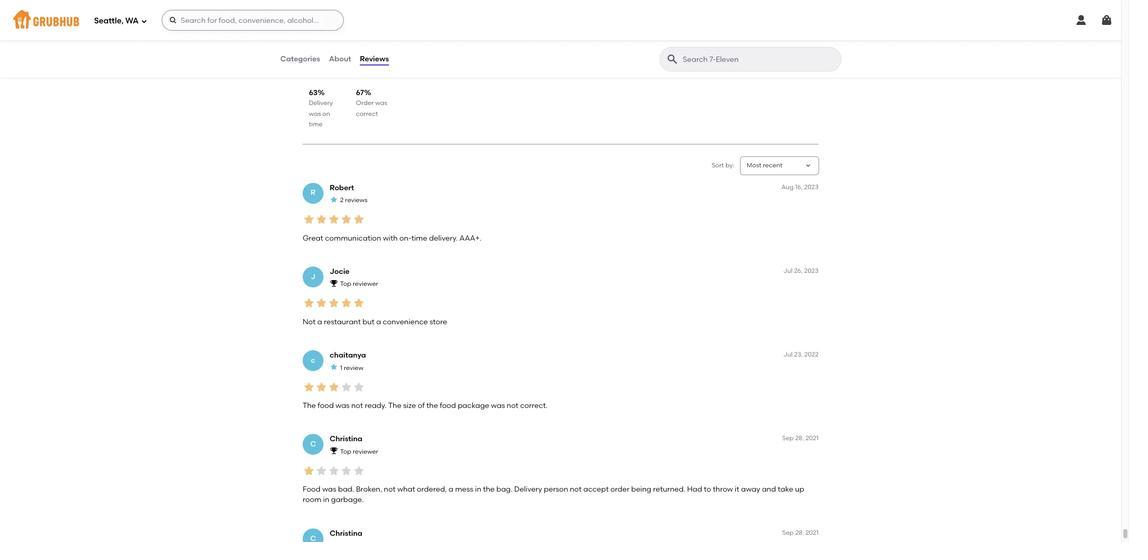 Task type: locate. For each thing, give the bounding box(es) containing it.
1 vertical spatial top reviewer
[[340, 449, 379, 456]]

1 horizontal spatial food
[[440, 402, 456, 411]]

2 top from the top
[[340, 449, 351, 456]]

0 vertical spatial top reviewer
[[340, 281, 379, 288]]

2 food from the left
[[440, 402, 456, 411]]

a
[[318, 318, 322, 327], [377, 318, 381, 327], [449, 486, 454, 495]]

aaa+.
[[460, 234, 482, 243]]

sep
[[783, 435, 794, 443], [783, 530, 794, 537]]

2 trophy icon image from the top
[[330, 447, 338, 456]]

svg image
[[1076, 14, 1088, 27], [1101, 14, 1114, 27]]

1 vertical spatial christina
[[330, 530, 363, 539]]

0 horizontal spatial a
[[318, 318, 322, 327]]

a right not
[[318, 318, 322, 327]]

1 reviewer from the top
[[353, 281, 379, 288]]

chaitanya
[[330, 351, 366, 360]]

magnifying glass icon image
[[667, 53, 679, 66]]

was left on
[[309, 110, 321, 117]]

store
[[430, 318, 448, 327]]

0 vertical spatial top
[[340, 281, 351, 288]]

reviewer for christina
[[353, 449, 379, 456]]

0 horizontal spatial the
[[427, 402, 438, 411]]

1 vertical spatial time
[[412, 234, 428, 243]]

top reviewer up "broken,"
[[340, 449, 379, 456]]

Search for food, convenience, alcohol... search field
[[162, 10, 344, 31]]

wa
[[125, 16, 139, 25]]

time down on
[[309, 121, 323, 128]]

1 horizontal spatial svg image
[[1101, 14, 1114, 27]]

0 vertical spatial christina
[[330, 435, 363, 444]]

sep 28, 2021
[[783, 435, 819, 443], [783, 530, 819, 537]]

delivery right bag.
[[515, 486, 543, 495]]

jul for not a restaurant but a convenience store
[[784, 267, 793, 275]]

reviewer
[[353, 281, 379, 288], [353, 449, 379, 456]]

1 horizontal spatial the
[[389, 402, 402, 411]]

1 christina from the top
[[330, 435, 363, 444]]

was right package at the left bottom
[[491, 402, 505, 411]]

0 vertical spatial trophy icon image
[[330, 280, 338, 288]]

1 top from the top
[[340, 281, 351, 288]]

2 top reviewer from the top
[[340, 449, 379, 456]]

0 horizontal spatial food
[[318, 402, 334, 411]]

1 vertical spatial sep 28, 2021
[[783, 530, 819, 537]]

the left bag.
[[483, 486, 495, 495]]

0 vertical spatial reviews
[[309, 35, 361, 50]]

0 horizontal spatial svg image
[[141, 18, 147, 24]]

1 horizontal spatial delivery
[[515, 486, 543, 495]]

sep 28, 2021 up up
[[783, 435, 819, 443]]

2 svg image from the left
[[1101, 14, 1114, 27]]

mess
[[456, 486, 474, 495]]

1 vertical spatial the
[[483, 486, 495, 495]]

top reviewer down jocie
[[340, 281, 379, 288]]

1 vertical spatial 28,
[[796, 530, 805, 537]]

top down jocie
[[340, 281, 351, 288]]

was for not
[[336, 402, 350, 411]]

trophy icon image down jocie
[[330, 280, 338, 288]]

was left "bad."
[[323, 486, 337, 495]]

top right c
[[340, 449, 351, 456]]

communication
[[325, 234, 381, 243]]

2 2023 from the top
[[805, 267, 819, 275]]

2023 right 26,
[[805, 267, 819, 275]]

2 horizontal spatial a
[[449, 486, 454, 495]]

top
[[340, 281, 351, 288], [340, 449, 351, 456]]

2 jul from the top
[[784, 351, 793, 359]]

1 vertical spatial 2021
[[806, 530, 819, 537]]

aug
[[782, 184, 794, 191]]

2 2021 from the top
[[806, 530, 819, 537]]

room
[[303, 496, 322, 505]]

1 vertical spatial trophy icon image
[[330, 447, 338, 456]]

star icon image
[[309, 51, 324, 66], [324, 51, 338, 66], [338, 51, 353, 66], [353, 51, 367, 66], [353, 51, 367, 66], [367, 51, 382, 66], [330, 196, 338, 204], [303, 214, 315, 226], [315, 214, 328, 226], [328, 214, 340, 226], [340, 214, 353, 226], [353, 214, 365, 226], [303, 297, 315, 310], [315, 297, 328, 310], [328, 297, 340, 310], [340, 297, 353, 310], [353, 297, 365, 310], [330, 363, 338, 372], [303, 381, 315, 394], [315, 381, 328, 394], [328, 381, 340, 394], [340, 381, 353, 394], [353, 381, 365, 394], [303, 465, 315, 478], [315, 465, 328, 478], [328, 465, 340, 478], [340, 465, 353, 478], [353, 465, 365, 478]]

reviews
[[309, 35, 361, 50], [360, 55, 389, 63]]

was inside '67 order was correct'
[[376, 100, 388, 107]]

in
[[475, 486, 482, 495], [323, 496, 330, 505]]

2023
[[805, 184, 819, 191], [805, 267, 819, 275]]

23,
[[795, 351, 803, 359]]

the right of
[[427, 402, 438, 411]]

reviews down reviews for 7-eleven
[[360, 55, 389, 63]]

the up c
[[303, 402, 316, 411]]

0 horizontal spatial the
[[303, 402, 316, 411]]

to
[[704, 486, 712, 495]]

most recent
[[747, 162, 783, 169]]

time
[[309, 121, 323, 128], [412, 234, 428, 243]]

svg image
[[169, 16, 177, 24], [141, 18, 147, 24]]

reviews for reviews
[[360, 55, 389, 63]]

1 horizontal spatial time
[[412, 234, 428, 243]]

christina right c
[[330, 435, 363, 444]]

2023 right 16,
[[805, 184, 819, 191]]

up
[[796, 486, 805, 495]]

seattle,
[[94, 16, 124, 25]]

was inside '63 delivery was on time'
[[309, 110, 321, 117]]

1 sep 28, 2021 from the top
[[783, 435, 819, 443]]

1 2021 from the top
[[806, 435, 819, 443]]

reviews
[[345, 197, 368, 204]]

0 vertical spatial delivery
[[309, 100, 333, 107]]

jul left 23,
[[784, 351, 793, 359]]

2 the from the left
[[389, 402, 402, 411]]

reviewer up "broken,"
[[353, 449, 379, 456]]

a inside food was bad. broken, not what  ordered, a mess in the bag. delivery person not accept order being returned. had to throw it away and take up room in garbage.
[[449, 486, 454, 495]]

2 reviewer from the top
[[353, 449, 379, 456]]

ratings
[[319, 69, 344, 78]]

trophy icon image
[[330, 280, 338, 288], [330, 447, 338, 456]]

1 vertical spatial 2023
[[805, 267, 819, 275]]

not
[[352, 402, 363, 411], [507, 402, 519, 411], [384, 486, 396, 495], [570, 486, 582, 495]]

reviews inside button
[[360, 55, 389, 63]]

0 vertical spatial 2023
[[805, 184, 819, 191]]

28, up up
[[796, 435, 805, 443]]

1 vertical spatial sep
[[783, 530, 794, 537]]

0 vertical spatial 28,
[[796, 435, 805, 443]]

garbage.
[[331, 496, 364, 505]]

j
[[311, 273, 316, 281]]

food
[[318, 402, 334, 411], [440, 402, 456, 411]]

0 vertical spatial sep
[[783, 435, 794, 443]]

28,
[[796, 435, 805, 443], [796, 530, 805, 537]]

broken,
[[356, 486, 382, 495]]

reviews for 7-eleven
[[309, 35, 437, 50]]

1 horizontal spatial in
[[475, 486, 482, 495]]

1 trophy icon image from the top
[[330, 280, 338, 288]]

top reviewer for jocie
[[340, 281, 379, 288]]

was inside food was bad. broken, not what  ordered, a mess in the bag. delivery person not accept order being returned. had to throw it away and take up room in garbage.
[[323, 486, 337, 495]]

seattle, wa
[[94, 16, 139, 25]]

0 horizontal spatial time
[[309, 121, 323, 128]]

not right person in the bottom of the page
[[570, 486, 582, 495]]

0 vertical spatial time
[[309, 121, 323, 128]]

28, down up
[[796, 530, 805, 537]]

0 horizontal spatial svg image
[[1076, 14, 1088, 27]]

1 top reviewer from the top
[[340, 281, 379, 288]]

was
[[376, 100, 388, 107], [309, 110, 321, 117], [336, 402, 350, 411], [491, 402, 505, 411], [323, 486, 337, 495]]

1 28, from the top
[[796, 435, 805, 443]]

1 horizontal spatial svg image
[[169, 16, 177, 24]]

1 2023 from the top
[[805, 184, 819, 191]]

1 vertical spatial top
[[340, 449, 351, 456]]

by:
[[726, 162, 735, 169]]

1 vertical spatial jul
[[784, 351, 793, 359]]

1 vertical spatial in
[[323, 496, 330, 505]]

delivery
[[309, 100, 333, 107], [515, 486, 543, 495]]

being
[[632, 486, 652, 495]]

jocie
[[330, 267, 350, 276]]

jul
[[784, 267, 793, 275], [784, 351, 793, 359]]

1 horizontal spatial the
[[483, 486, 495, 495]]

time inside '63 delivery was on time'
[[309, 121, 323, 128]]

christina down garbage.
[[330, 530, 363, 539]]

1 vertical spatial delivery
[[515, 486, 543, 495]]

sep 28, 2021 down up
[[783, 530, 819, 537]]

was right order
[[376, 100, 388, 107]]

food was bad. broken, not what  ordered, a mess in the bag. delivery person not accept order being returned. had to throw it away and take up room in garbage.
[[303, 486, 805, 505]]

1 vertical spatial reviewer
[[353, 449, 379, 456]]

time for on
[[309, 121, 323, 128]]

bad.
[[338, 486, 354, 495]]

had
[[688, 486, 703, 495]]

christina
[[330, 435, 363, 444], [330, 530, 363, 539]]

1 vertical spatial reviews
[[360, 55, 389, 63]]

reviewer up the but
[[353, 281, 379, 288]]

in right mess at the bottom of page
[[475, 486, 482, 495]]

0 vertical spatial sep 28, 2021
[[783, 435, 819, 443]]

jul left 26,
[[784, 267, 793, 275]]

67 order was correct
[[356, 88, 388, 117]]

the
[[303, 402, 316, 411], [389, 402, 402, 411]]

correct.
[[521, 402, 548, 411]]

was left ready.
[[336, 402, 350, 411]]

the left the size
[[389, 402, 402, 411]]

reviews for reviews for 7-eleven
[[309, 35, 361, 50]]

time left delivery.
[[412, 234, 428, 243]]

trophy icon image right c
[[330, 447, 338, 456]]

0 vertical spatial jul
[[784, 267, 793, 275]]

away
[[742, 486, 761, 495]]

a left mess at the bottom of page
[[449, 486, 454, 495]]

reviews up about
[[309, 35, 361, 50]]

order
[[611, 486, 630, 495]]

2 sep from the top
[[783, 530, 794, 537]]

the inside food was bad. broken, not what  ordered, a mess in the bag. delivery person not accept order being returned. had to throw it away and take up room in garbage.
[[483, 486, 495, 495]]

restaurant
[[324, 318, 361, 327]]

great
[[303, 234, 324, 243]]

jul for the food was not ready. the size of the food package was not correct.
[[784, 351, 793, 359]]

in right the room
[[323, 496, 330, 505]]

recent
[[764, 162, 783, 169]]

top reviewer
[[340, 281, 379, 288], [340, 449, 379, 456]]

not left ready.
[[352, 402, 363, 411]]

about
[[329, 55, 351, 63]]

0 vertical spatial reviewer
[[353, 281, 379, 288]]

delivery up on
[[309, 100, 333, 107]]

63 delivery was on time
[[309, 88, 333, 128]]

1
[[340, 365, 343, 372]]

eleven
[[396, 35, 437, 50]]

2023 for store
[[805, 267, 819, 275]]

1 jul from the top
[[784, 267, 793, 275]]

sep up the take
[[783, 435, 794, 443]]

sep down the take
[[783, 530, 794, 537]]

0 vertical spatial 2021
[[806, 435, 819, 443]]

a right the but
[[377, 318, 381, 327]]



Task type: describe. For each thing, give the bounding box(es) containing it.
accept
[[584, 486, 609, 495]]

food
[[303, 486, 321, 495]]

what
[[398, 486, 415, 495]]

Sort by: field
[[747, 161, 783, 171]]

main navigation navigation
[[0, 0, 1122, 41]]

package
[[458, 402, 490, 411]]

1 svg image from the left
[[1076, 14, 1088, 27]]

34 ratings
[[309, 69, 344, 78]]

trophy icon image for christina
[[330, 447, 338, 456]]

order
[[356, 100, 374, 107]]

63
[[309, 88, 318, 97]]

take
[[778, 486, 794, 495]]

ready.
[[365, 402, 387, 411]]

34
[[309, 69, 318, 78]]

not a restaurant but a convenience store
[[303, 318, 448, 327]]

top for christina
[[340, 449, 351, 456]]

2 28, from the top
[[796, 530, 805, 537]]

2022
[[805, 351, 819, 359]]

caret down icon image
[[805, 162, 813, 170]]

size
[[403, 402, 416, 411]]

2 christina from the top
[[330, 530, 363, 539]]

convenience
[[383, 318, 428, 327]]

and
[[763, 486, 777, 495]]

not left correct.
[[507, 402, 519, 411]]

the food was not ready. the size of the food package was not correct.
[[303, 402, 548, 411]]

ordered,
[[417, 486, 447, 495]]

1 review
[[340, 365, 364, 372]]

categories
[[281, 55, 320, 63]]

sort by:
[[712, 162, 735, 169]]

reviewer for jocie
[[353, 281, 379, 288]]

0 horizontal spatial in
[[323, 496, 330, 505]]

most
[[747, 162, 762, 169]]

reviews button
[[360, 41, 390, 78]]

robert
[[330, 184, 354, 192]]

16,
[[796, 184, 803, 191]]

67
[[356, 88, 364, 97]]

top reviewer for christina
[[340, 449, 379, 456]]

2 reviews
[[340, 197, 368, 204]]

it
[[735, 486, 740, 495]]

7-
[[385, 35, 396, 50]]

time for on-
[[412, 234, 428, 243]]

with
[[383, 234, 398, 243]]

was for correct
[[376, 100, 388, 107]]

2
[[340, 197, 344, 204]]

0 vertical spatial the
[[427, 402, 438, 411]]

delivery inside food was bad. broken, not what  ordered, a mess in the bag. delivery person not accept order being returned. had to throw it away and take up room in garbage.
[[515, 486, 543, 495]]

1 horizontal spatial a
[[377, 318, 381, 327]]

bag.
[[497, 486, 513, 495]]

not
[[303, 318, 316, 327]]

was for on
[[309, 110, 321, 117]]

for
[[364, 35, 382, 50]]

1 the from the left
[[303, 402, 316, 411]]

returned.
[[654, 486, 686, 495]]

great communication with on-time delivery. aaa+.
[[303, 234, 482, 243]]

but
[[363, 318, 375, 327]]

jul 26, 2023
[[784, 267, 819, 275]]

2023 for aaa+.
[[805, 184, 819, 191]]

0 horizontal spatial delivery
[[309, 100, 333, 107]]

c
[[311, 356, 316, 365]]

categories button
[[280, 41, 321, 78]]

aug 16, 2023
[[782, 184, 819, 191]]

top for jocie
[[340, 281, 351, 288]]

1 food from the left
[[318, 402, 334, 411]]

1 sep from the top
[[783, 435, 794, 443]]

delivery.
[[429, 234, 458, 243]]

sort
[[712, 162, 725, 169]]

c
[[310, 440, 316, 449]]

throw
[[713, 486, 734, 495]]

Search 7-Eleven search field
[[682, 55, 839, 65]]

jul 23, 2022
[[784, 351, 819, 359]]

correct
[[356, 110, 378, 117]]

2 sep 28, 2021 from the top
[[783, 530, 819, 537]]

on
[[323, 110, 330, 117]]

0 vertical spatial in
[[475, 486, 482, 495]]

about button
[[329, 41, 352, 78]]

of
[[418, 402, 425, 411]]

on-
[[400, 234, 412, 243]]

review
[[344, 365, 364, 372]]

26,
[[795, 267, 803, 275]]

person
[[544, 486, 569, 495]]

r
[[311, 189, 316, 198]]

trophy icon image for jocie
[[330, 280, 338, 288]]

not left what
[[384, 486, 396, 495]]



Task type: vqa. For each thing, say whether or not it's contained in the screenshot.
Grubhub,
no



